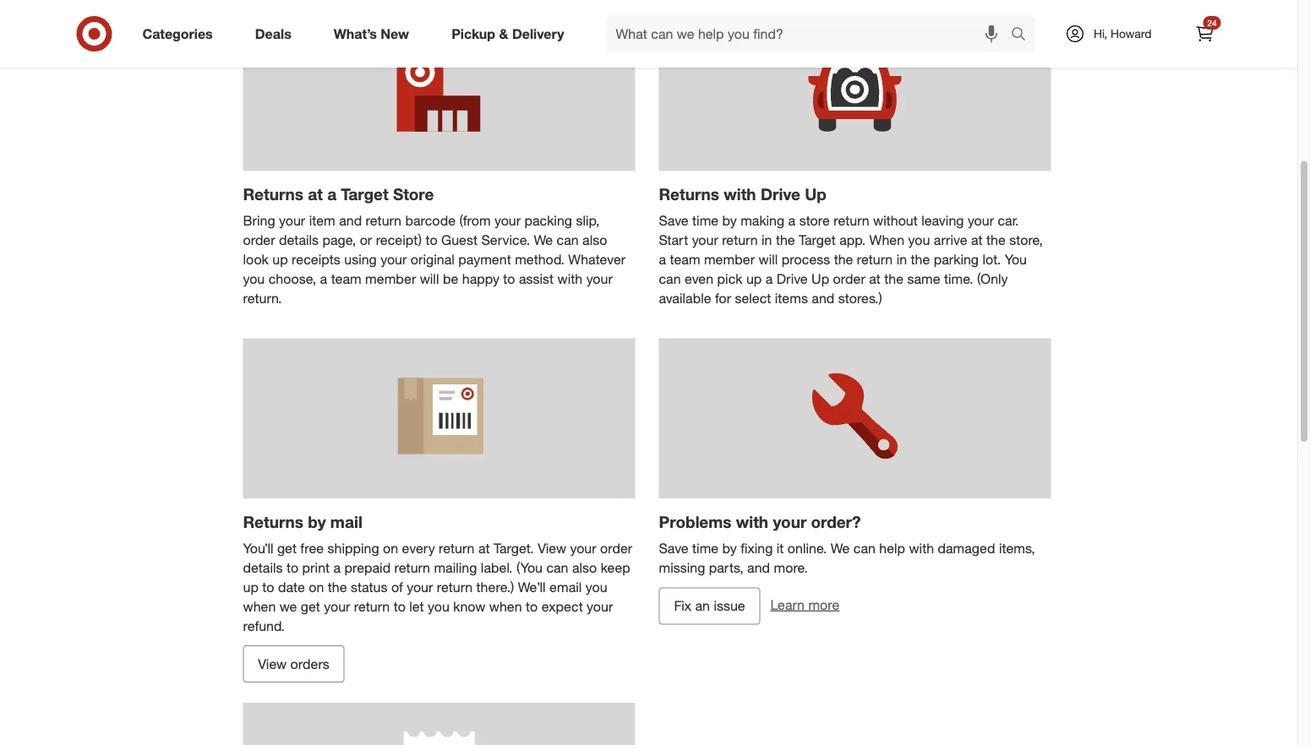 Task type: describe. For each thing, give the bounding box(es) containing it.
status
[[351, 579, 388, 596]]

return down making
[[722, 232, 758, 248]]

method.
[[515, 251, 565, 268]]

search
[[1003, 27, 1044, 44]]

prepaid
[[344, 560, 391, 576]]

order inside save time by making a store return without leaving your car. start your return in the target app. when you arrive at the store, a team member will process the return in the parking lot. you can even pick up a drive up order at the same time. (only available for select items and stores.)
[[833, 271, 865, 287]]

receipts
[[292, 251, 340, 268]]

your down receipt)
[[381, 251, 407, 268]]

a up item at the left of page
[[327, 185, 336, 204]]

what's
[[334, 25, 377, 42]]

a down start
[[659, 251, 666, 268]]

1 horizontal spatial on
[[383, 540, 398, 557]]

we
[[280, 598, 297, 615]]

view inside you'll get free shipping on every return at target. view your order details to print a prepaid return mailing label. (you can also keep up to date on the status of your return there.) we'll email you when we get your return to let you know when to expect your refund.
[[538, 540, 566, 557]]

save for returns with drive up
[[659, 213, 689, 229]]

problems with your order?
[[659, 512, 861, 532]]

can inside bring your item and return barcode (from your packing slip, order details page, or receipt) to guest service. we can also look up receipts using your original payment method. whatever you choose, a team member will be happy to assist with your return.
[[557, 232, 579, 248]]

your up let
[[407, 579, 433, 596]]

to left date
[[262, 579, 274, 596]]

target inside save time by making a store return without leaving your car. start your return in the target app. when you arrive at the store, a team member will process the return in the parking lot. you can even pick up a drive up order at the same time. (only available for select items and stores.)
[[799, 232, 836, 248]]

you'll get free shipping on every return at target. view your order details to print a prepaid return mailing label. (you can also keep up to date on the status of your return there.) we'll email you when we get your return to let you know when to expect your refund.
[[243, 540, 632, 634]]

2 when from the left
[[489, 598, 522, 615]]

online.
[[788, 540, 827, 557]]

guest
[[441, 232, 478, 248]]

learn more button
[[770, 596, 840, 615]]

payment
[[458, 251, 511, 268]]

return up mailing on the left of page
[[439, 540, 475, 557]]

0 vertical spatial up
[[805, 185, 827, 204]]

an
[[695, 598, 710, 615]]

your up service.
[[494, 213, 521, 229]]

service.
[[481, 232, 530, 248]]

member inside bring your item and return barcode (from your packing slip, order details page, or receipt) to guest service. we can also look up receipts using your original payment method. whatever you choose, a team member will be happy to assist with your return.
[[365, 271, 416, 287]]

leaving
[[922, 213, 964, 229]]

mail
[[330, 512, 362, 532]]

to down we'll
[[526, 598, 538, 615]]

1 horizontal spatial get
[[301, 598, 320, 615]]

details inside you'll get free shipping on every return at target. view your order details to print a prepaid return mailing label. (you can also keep up to date on the status of your return there.) we'll email you when we get your return to let you know when to expect your refund.
[[243, 560, 283, 576]]

deals link
[[241, 15, 313, 52]]

drive inside save time by making a store return without leaving your car. start your return in the target app. when you arrive at the store, a team member will process the return in the parking lot. you can even pick up a drive up order at the same time. (only available for select items and stores.)
[[777, 271, 808, 287]]

items,
[[999, 540, 1035, 557]]

what's new link
[[319, 15, 430, 52]]

to up original
[[426, 232, 438, 248]]

at inside you'll get free shipping on every return at target. view your order details to print a prepaid return mailing label. (you can also keep up to date on the status of your return there.) we'll email you when we get your return to let you know when to expect your refund.
[[478, 540, 490, 557]]

new
[[381, 25, 409, 42]]

using
[[344, 251, 377, 268]]

keep
[[601, 560, 630, 576]]

it
[[777, 540, 784, 557]]

a inside bring your item and return barcode (from your packing slip, order details page, or receipt) to guest service. we can also look up receipts using your original payment method. whatever you choose, a team member will be happy to assist with your return.
[[320, 271, 327, 287]]

returns with drive up
[[659, 185, 827, 204]]

returns at a target store
[[243, 185, 434, 204]]

return down the status on the left bottom of the page
[[354, 598, 390, 615]]

you
[[1005, 251, 1027, 268]]

order inside you'll get free shipping on every return at target. view your order details to print a prepaid return mailing label. (you can also keep up to date on the status of your return there.) we'll email you when we get your return to let you know when to expect your refund.
[[600, 540, 632, 557]]

time for problems
[[692, 540, 719, 557]]

the inside you'll get free shipping on every return at target. view your order details to print a prepaid return mailing label. (you can also keep up to date on the status of your return there.) we'll email you when we get your return to let you know when to expect your refund.
[[328, 579, 347, 596]]

and inside save time by fixing it online. we can help with damaged items, missing parts, and more.
[[747, 560, 770, 576]]

at up lot.
[[971, 232, 983, 248]]

your right start
[[692, 232, 718, 248]]

to left assist
[[503, 271, 515, 287]]

missing
[[659, 560, 705, 576]]

What can we help you find? suggestions appear below search field
[[606, 15, 1015, 52]]

slip,
[[576, 213, 600, 229]]

parts,
[[709, 560, 744, 576]]

0 horizontal spatial get
[[277, 540, 297, 557]]

your left "car."
[[968, 213, 994, 229]]

return inside bring your item and return barcode (from your packing slip, order details page, or receipt) to guest service. we can also look up receipts using your original payment method. whatever you choose, a team member will be happy to assist with your return.
[[366, 213, 401, 229]]

you inside save time by making a store return without leaving your car. start your return in the target app. when you arrive at the store, a team member will process the return in the parking lot. you can even pick up a drive up order at the same time. (only available for select items and stores.)
[[908, 232, 930, 248]]

(you
[[516, 560, 543, 576]]

packing
[[525, 213, 572, 229]]

fix an issue link
[[659, 588, 760, 625]]

with inside bring your item and return barcode (from your packing slip, order details page, or receipt) to guest service. we can also look up receipts using your original payment method. whatever you choose, a team member will be happy to assist with your return.
[[558, 271, 583, 287]]

problems
[[659, 512, 732, 532]]

for
[[715, 290, 731, 306]]

the up "process"
[[776, 232, 795, 248]]

or
[[360, 232, 372, 248]]

store
[[799, 213, 830, 229]]

your up it
[[773, 512, 807, 532]]

let
[[409, 598, 424, 615]]

available
[[659, 290, 711, 306]]

up inside you'll get free shipping on every return at target. view your order details to print a prepaid return mailing label. (you can also keep up to date on the status of your return there.) we'll email you when we get your return to let you know when to expect your refund.
[[243, 579, 259, 596]]

at up stores.)
[[869, 271, 881, 287]]

receipt)
[[376, 232, 422, 248]]

save time by making a store return without leaving your car. start your return in the target app. when you arrive at the store, a team member will process the return in the parking lot. you can even pick up a drive up order at the same time. (only available for select items and stores.)
[[659, 213, 1043, 306]]

select
[[735, 290, 771, 306]]

order?
[[811, 512, 861, 532]]

time.
[[944, 271, 973, 287]]

with inside save time by fixing it online. we can help with damaged items, missing parts, and more.
[[909, 540, 934, 557]]

deals
[[255, 25, 291, 42]]

howard
[[1111, 26, 1152, 41]]

store
[[393, 185, 434, 204]]

0 horizontal spatial target
[[341, 185, 389, 204]]

categories link
[[128, 15, 234, 52]]

refund.
[[243, 618, 285, 634]]

0 vertical spatial drive
[[761, 185, 800, 204]]

of
[[391, 579, 403, 596]]

to left let
[[394, 598, 406, 615]]

email
[[549, 579, 582, 596]]

view orders
[[258, 656, 329, 673]]

pickup & delivery
[[451, 25, 564, 42]]

what's new
[[334, 25, 409, 42]]

label.
[[481, 560, 513, 576]]

&
[[499, 25, 508, 42]]

app.
[[840, 232, 866, 248]]

by for returns
[[722, 213, 737, 229]]

pickup
[[451, 25, 495, 42]]

24
[[1207, 17, 1217, 28]]

can inside you'll get free shipping on every return at target. view your order details to print a prepaid return mailing label. (you can also keep up to date on the status of your return there.) we'll email you when we get your return to let you know when to expect your refund.
[[546, 560, 568, 576]]

issue
[[714, 598, 745, 615]]

even
[[685, 271, 714, 287]]

whatever
[[568, 251, 626, 268]]

returns by mail
[[243, 512, 362, 532]]

store,
[[1009, 232, 1043, 248]]

return.
[[243, 290, 282, 306]]

also inside bring your item and return barcode (from your packing slip, order details page, or receipt) to guest service. we can also look up receipts using your original payment method. whatever you choose, a team member will be happy to assist with your return.
[[582, 232, 607, 248]]



Task type: vqa. For each thing, say whether or not it's contained in the screenshot.
the Returns associated with Returns by mail
yes



Task type: locate. For each thing, give the bounding box(es) containing it.
can up email
[[546, 560, 568, 576]]

by
[[722, 213, 737, 229], [308, 512, 326, 532], [722, 540, 737, 557]]

and down fixing
[[747, 560, 770, 576]]

the down the print
[[328, 579, 347, 596]]

and inside bring your item and return barcode (from your packing slip, order details page, or receipt) to guest service. we can also look up receipts using your original payment method. whatever you choose, a team member will be happy to assist with your return.
[[339, 213, 362, 229]]

a up select
[[766, 271, 773, 287]]

and right items
[[812, 290, 835, 306]]

2 time from the top
[[692, 540, 719, 557]]

you down look
[[243, 271, 265, 287]]

member up the pick
[[704, 251, 755, 268]]

0 vertical spatial member
[[704, 251, 755, 268]]

order down bring
[[243, 232, 275, 248]]

view orders link
[[243, 646, 344, 683]]

details up receipts
[[279, 232, 319, 248]]

can up available
[[659, 271, 681, 287]]

time inside save time by fixing it online. we can help with damaged items, missing parts, and more.
[[692, 540, 719, 557]]

2 vertical spatial up
[[243, 579, 259, 596]]

learn
[[770, 597, 805, 613]]

by down returns with drive up
[[722, 213, 737, 229]]

details down you'll
[[243, 560, 283, 576]]

1 vertical spatial also
[[572, 560, 597, 576]]

0 horizontal spatial member
[[365, 271, 416, 287]]

up up 'store'
[[805, 185, 827, 204]]

your down 'whatever'
[[586, 271, 613, 287]]

the left same
[[884, 271, 904, 287]]

1 vertical spatial up
[[812, 271, 829, 287]]

return
[[366, 213, 401, 229], [834, 213, 869, 229], [722, 232, 758, 248], [857, 251, 893, 268], [439, 540, 475, 557], [394, 560, 430, 576], [437, 579, 473, 596], [354, 598, 390, 615]]

2 horizontal spatial order
[[833, 271, 865, 287]]

1 horizontal spatial member
[[704, 251, 755, 268]]

be
[[443, 271, 458, 287]]

fix an issue
[[674, 598, 745, 615]]

same
[[907, 271, 940, 287]]

your up email
[[570, 540, 596, 557]]

0 vertical spatial in
[[762, 232, 772, 248]]

by inside save time by fixing it online. we can help with damaged items, missing parts, and more.
[[722, 540, 737, 557]]

returns for returns with drive up
[[659, 185, 719, 204]]

1 vertical spatial will
[[420, 271, 439, 287]]

your left item at the left of page
[[279, 213, 305, 229]]

with up fixing
[[736, 512, 768, 532]]

you down leaving
[[908, 232, 930, 248]]

2 horizontal spatial up
[[746, 271, 762, 287]]

2 vertical spatial by
[[722, 540, 737, 557]]

save time by fixing it online. we can help with damaged items, missing parts, and more.
[[659, 540, 1035, 576]]

0 vertical spatial will
[[759, 251, 778, 268]]

stores.)
[[838, 290, 882, 306]]

will inside bring your item and return barcode (from your packing slip, order details page, or receipt) to guest service. we can also look up receipts using your original payment method. whatever you choose, a team member will be happy to assist with your return.
[[420, 271, 439, 287]]

will left "process"
[[759, 251, 778, 268]]

0 vertical spatial and
[[339, 213, 362, 229]]

arrive
[[934, 232, 967, 248]]

drive up making
[[761, 185, 800, 204]]

know
[[453, 598, 485, 615]]

order inside bring your item and return barcode (from your packing slip, order details page, or receipt) to guest service. we can also look up receipts using your original payment method. whatever you choose, a team member will be happy to assist with your return.
[[243, 232, 275, 248]]

also up email
[[572, 560, 597, 576]]

the down app.
[[834, 251, 853, 268]]

team down start
[[670, 251, 700, 268]]

0 horizontal spatial view
[[258, 656, 287, 673]]

can inside save time by fixing it online. we can help with damaged items, missing parts, and more.
[[854, 540, 876, 557]]

returns for returns at a target store
[[243, 185, 303, 204]]

when up refund.
[[243, 598, 276, 615]]

parking
[[934, 251, 979, 268]]

0 vertical spatial get
[[277, 540, 297, 557]]

0 vertical spatial team
[[670, 251, 700, 268]]

0 vertical spatial also
[[582, 232, 607, 248]]

will down original
[[420, 271, 439, 287]]

also up 'whatever'
[[582, 232, 607, 248]]

0 horizontal spatial we
[[534, 232, 553, 248]]

1 horizontal spatial when
[[489, 598, 522, 615]]

1 vertical spatial and
[[812, 290, 835, 306]]

order
[[243, 232, 275, 248], [833, 271, 865, 287], [600, 540, 632, 557]]

1 time from the top
[[692, 213, 719, 229]]

up up choose,
[[272, 251, 288, 268]]

2 vertical spatial order
[[600, 540, 632, 557]]

with
[[724, 185, 756, 204], [558, 271, 583, 287], [736, 512, 768, 532], [909, 540, 934, 557]]

1 horizontal spatial team
[[670, 251, 700, 268]]

1 vertical spatial get
[[301, 598, 320, 615]]

every
[[402, 540, 435, 557]]

can inside save time by making a store return without leaving your car. start your return in the target app. when you arrive at the store, a team member will process the return in the parking lot. you can even pick up a drive up order at the same time. (only available for select items and stores.)
[[659, 271, 681, 287]]

mailing
[[434, 560, 477, 576]]

details
[[279, 232, 319, 248], [243, 560, 283, 576]]

1 vertical spatial order
[[833, 271, 865, 287]]

will
[[759, 251, 778, 268], [420, 271, 439, 287]]

0 vertical spatial view
[[538, 540, 566, 557]]

at up "label."
[[478, 540, 490, 557]]

save inside save time by fixing it online. we can help with damaged items, missing parts, and more.
[[659, 540, 689, 557]]

target up 'or'
[[341, 185, 389, 204]]

at up item at the left of page
[[308, 185, 323, 204]]

order up stores.)
[[833, 271, 865, 287]]

returns up start
[[659, 185, 719, 204]]

search button
[[1003, 15, 1044, 56]]

look
[[243, 251, 269, 268]]

start
[[659, 232, 688, 248]]

returns for returns by mail
[[243, 512, 303, 532]]

a inside you'll get free shipping on every return at target. view your order details to print a prepaid return mailing label. (you can also keep up to date on the status of your return there.) we'll email you when we get your return to let you know when to expect your refund.
[[333, 560, 341, 576]]

learn more
[[770, 597, 840, 613]]

up inside bring your item and return barcode (from your packing slip, order details page, or receipt) to guest service. we can also look up receipts using your original payment method. whatever you choose, a team member will be happy to assist with your return.
[[272, 251, 288, 268]]

0 horizontal spatial on
[[309, 579, 324, 596]]

1 vertical spatial view
[[258, 656, 287, 673]]

we up method.
[[534, 232, 553, 248]]

in down making
[[762, 232, 772, 248]]

you down keep
[[586, 579, 607, 596]]

categories
[[142, 25, 213, 42]]

team down using
[[331, 271, 361, 287]]

1 vertical spatial save
[[659, 540, 689, 557]]

save inside save time by making a store return without leaving your car. start your return in the target app. when you arrive at the store, a team member will process the return in the parking lot. you can even pick up a drive up order at the same time. (only available for select items and stores.)
[[659, 213, 689, 229]]

with right help
[[909, 540, 934, 557]]

0 vertical spatial target
[[341, 185, 389, 204]]

will inside save time by making a store return without leaving your car. start your return in the target app. when you arrive at the store, a team member will process the return in the parking lot. you can even pick up a drive up order at the same time. (only available for select items and stores.)
[[759, 251, 778, 268]]

by inside save time by making a store return without leaving your car. start your return in the target app. when you arrive at the store, a team member will process the return in the parking lot. you can even pick up a drive up order at the same time. (only available for select items and stores.)
[[722, 213, 737, 229]]

in down when
[[896, 251, 907, 268]]

in
[[762, 232, 772, 248], [896, 251, 907, 268]]

2 vertical spatial and
[[747, 560, 770, 576]]

1 horizontal spatial we
[[831, 540, 850, 557]]

choose,
[[269, 271, 316, 287]]

0 vertical spatial up
[[272, 251, 288, 268]]

1 vertical spatial time
[[692, 540, 719, 557]]

1 horizontal spatial target
[[799, 232, 836, 248]]

we down order?
[[831, 540, 850, 557]]

up down "process"
[[812, 271, 829, 287]]

0 horizontal spatial will
[[420, 271, 439, 287]]

the up same
[[911, 251, 930, 268]]

you'll
[[243, 540, 273, 557]]

1 vertical spatial we
[[831, 540, 850, 557]]

0 vertical spatial by
[[722, 213, 737, 229]]

damaged
[[938, 540, 995, 557]]

there.)
[[476, 579, 514, 596]]

your
[[279, 213, 305, 229], [494, 213, 521, 229], [968, 213, 994, 229], [692, 232, 718, 248], [381, 251, 407, 268], [586, 271, 613, 287], [773, 512, 807, 532], [570, 540, 596, 557], [407, 579, 433, 596], [324, 598, 350, 615], [587, 598, 613, 615]]

target down 'store'
[[799, 232, 836, 248]]

you inside bring your item and return barcode (from your packing slip, order details page, or receipt) to guest service. we can also look up receipts using your original payment method. whatever you choose, a team member will be happy to assist with your return.
[[243, 271, 265, 287]]

we inside bring your item and return barcode (from your packing slip, order details page, or receipt) to guest service. we can also look up receipts using your original payment method. whatever you choose, a team member will be happy to assist with your return.
[[534, 232, 553, 248]]

0 horizontal spatial in
[[762, 232, 772, 248]]

member inside save time by making a store return without leaving your car. start your return in the target app. when you arrive at the store, a team member will process the return in the parking lot. you can even pick up a drive up order at the same time. (only available for select items and stores.)
[[704, 251, 755, 268]]

details inside bring your item and return barcode (from your packing slip, order details page, or receipt) to guest service. we can also look up receipts using your original payment method. whatever you choose, a team member will be happy to assist with your return.
[[279, 232, 319, 248]]

time inside save time by making a store return without leaving your car. start your return in the target app. when you arrive at the store, a team member will process the return in the parking lot. you can even pick up a drive up order at the same time. (only available for select items and stores.)
[[692, 213, 719, 229]]

bring
[[243, 213, 275, 229]]

bring your item and return barcode (from your packing slip, order details page, or receipt) to guest service. we can also look up receipts using your original payment method. whatever you choose, a team member will be happy to assist with your return.
[[243, 213, 626, 306]]

(from
[[459, 213, 491, 229]]

returns up bring
[[243, 185, 303, 204]]

return up app.
[[834, 213, 869, 229]]

0 vertical spatial details
[[279, 232, 319, 248]]

we inside save time by fixing it online. we can help with damaged items, missing parts, and more.
[[831, 540, 850, 557]]

date
[[278, 579, 305, 596]]

fixing
[[741, 540, 773, 557]]

a down receipts
[[320, 271, 327, 287]]

1 vertical spatial in
[[896, 251, 907, 268]]

time
[[692, 213, 719, 229], [692, 540, 719, 557]]

0 horizontal spatial order
[[243, 232, 275, 248]]

on
[[383, 540, 398, 557], [309, 579, 324, 596]]

process
[[782, 251, 830, 268]]

1 horizontal spatial order
[[600, 540, 632, 557]]

lot.
[[983, 251, 1001, 268]]

car.
[[998, 213, 1019, 229]]

target.
[[494, 540, 534, 557]]

1 vertical spatial by
[[308, 512, 326, 532]]

save up missing
[[659, 540, 689, 557]]

orders
[[290, 656, 329, 673]]

can left help
[[854, 540, 876, 557]]

get
[[277, 540, 297, 557], [301, 598, 320, 615]]

assist
[[519, 271, 554, 287]]

up up select
[[746, 271, 762, 287]]

0 vertical spatial time
[[692, 213, 719, 229]]

a right the print
[[333, 560, 341, 576]]

view left orders
[[258, 656, 287, 673]]

1 save from the top
[[659, 213, 689, 229]]

0 horizontal spatial when
[[243, 598, 276, 615]]

return up receipt)
[[366, 213, 401, 229]]

save up start
[[659, 213, 689, 229]]

order up keep
[[600, 540, 632, 557]]

when
[[243, 598, 276, 615], [489, 598, 522, 615]]

time down returns with drive up
[[692, 213, 719, 229]]

team inside bring your item and return barcode (from your packing slip, order details page, or receipt) to guest service. we can also look up receipts using your original payment method. whatever you choose, a team member will be happy to assist with your return.
[[331, 271, 361, 287]]

more
[[808, 597, 840, 613]]

we'll
[[518, 579, 546, 596]]

happy
[[462, 271, 499, 287]]

up inside save time by making a store return without leaving your car. start your return in the target app. when you arrive at the store, a team member will process the return in the parking lot. you can even pick up a drive up order at the same time. (only available for select items and stores.)
[[812, 271, 829, 287]]

get left free
[[277, 540, 297, 557]]

your down the print
[[324, 598, 350, 615]]

fix
[[674, 598, 691, 615]]

save for problems with your order?
[[659, 540, 689, 557]]

by up free
[[308, 512, 326, 532]]

2 horizontal spatial and
[[812, 290, 835, 306]]

0 horizontal spatial up
[[243, 579, 259, 596]]

by for problems
[[722, 540, 737, 557]]

1 horizontal spatial in
[[896, 251, 907, 268]]

1 horizontal spatial view
[[538, 540, 566, 557]]

original
[[411, 251, 455, 268]]

0 vertical spatial we
[[534, 232, 553, 248]]

time for returns
[[692, 213, 719, 229]]

a left 'store'
[[788, 213, 796, 229]]

return down mailing on the left of page
[[437, 579, 473, 596]]

1 horizontal spatial up
[[272, 251, 288, 268]]

(only
[[977, 271, 1008, 287]]

by up "parts,"
[[722, 540, 737, 557]]

up inside save time by making a store return without leaving your car. start your return in the target app. when you arrive at the store, a team member will process the return in the parking lot. you can even pick up a drive up order at the same time. (only available for select items and stores.)
[[746, 271, 762, 287]]

returns
[[243, 185, 303, 204], [659, 185, 719, 204], [243, 512, 303, 532]]

return down "every"
[[394, 560, 430, 576]]

on down the print
[[309, 579, 324, 596]]

items
[[775, 290, 808, 306]]

1 when from the left
[[243, 598, 276, 615]]

you
[[908, 232, 930, 248], [243, 271, 265, 287], [586, 579, 607, 596], [428, 598, 450, 615]]

your right expect
[[587, 598, 613, 615]]

0 horizontal spatial team
[[331, 271, 361, 287]]

item
[[309, 213, 335, 229]]

1 vertical spatial member
[[365, 271, 416, 287]]

1 vertical spatial team
[[331, 271, 361, 287]]

on left "every"
[[383, 540, 398, 557]]

1 vertical spatial details
[[243, 560, 283, 576]]

0 vertical spatial save
[[659, 213, 689, 229]]

shipping
[[328, 540, 379, 557]]

print
[[302, 560, 330, 576]]

1 vertical spatial target
[[799, 232, 836, 248]]

also inside you'll get free shipping on every return at target. view your order details to print a prepaid return mailing label. (you can also keep up to date on the status of your return there.) we'll email you when we get your return to let you know when to expect your refund.
[[572, 560, 597, 576]]

and up the page,
[[339, 213, 362, 229]]

the up lot.
[[986, 232, 1006, 248]]

without
[[873, 213, 918, 229]]

2 save from the top
[[659, 540, 689, 557]]

expect
[[542, 598, 583, 615]]

drive up items
[[777, 271, 808, 287]]

member down using
[[365, 271, 416, 287]]

page,
[[322, 232, 356, 248]]

with down 'whatever'
[[558, 271, 583, 287]]

view up (you
[[538, 540, 566, 557]]

0 vertical spatial order
[[243, 232, 275, 248]]

up down you'll
[[243, 579, 259, 596]]

to up date
[[286, 560, 298, 576]]

and inside save time by making a store return without leaving your car. start your return in the target app. when you arrive at the store, a team member will process the return in the parking lot. you can even pick up a drive up order at the same time. (only available for select items and stores.)
[[812, 290, 835, 306]]

time up "parts,"
[[692, 540, 719, 557]]

0 horizontal spatial and
[[339, 213, 362, 229]]

1 vertical spatial on
[[309, 579, 324, 596]]

team inside save time by making a store return without leaving your car. start your return in the target app. when you arrive at the store, a team member will process the return in the parking lot. you can even pick up a drive up order at the same time. (only available for select items and stores.)
[[670, 251, 700, 268]]

pick
[[717, 271, 743, 287]]

return down when
[[857, 251, 893, 268]]

0 vertical spatial on
[[383, 540, 398, 557]]

with up making
[[724, 185, 756, 204]]

delivery
[[512, 25, 564, 42]]

when
[[869, 232, 905, 248]]

1 horizontal spatial and
[[747, 560, 770, 576]]

can down packing
[[557, 232, 579, 248]]

when down there.)
[[489, 598, 522, 615]]

1 vertical spatial up
[[746, 271, 762, 287]]

1 horizontal spatial will
[[759, 251, 778, 268]]

get right 'we'
[[301, 598, 320, 615]]

1 vertical spatial drive
[[777, 271, 808, 287]]

drive
[[761, 185, 800, 204], [777, 271, 808, 287]]

returns up you'll
[[243, 512, 303, 532]]

more.
[[774, 560, 808, 576]]

to
[[426, 232, 438, 248], [503, 271, 515, 287], [286, 560, 298, 576], [262, 579, 274, 596], [394, 598, 406, 615], [526, 598, 538, 615]]

you right let
[[428, 598, 450, 615]]

making
[[741, 213, 785, 229]]



